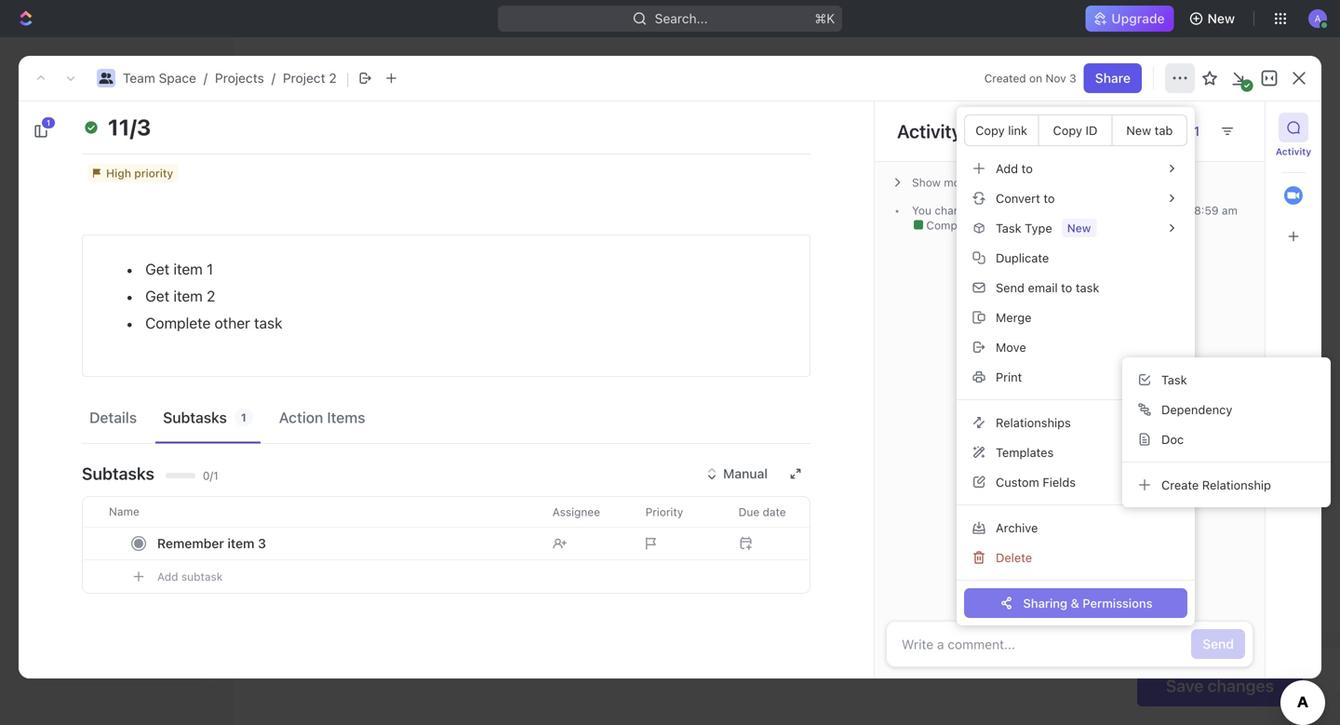 Task type: vqa. For each thing, say whether or not it's contained in the screenshot.
Sidebar navigation
no



Task type: locate. For each thing, give the bounding box(es) containing it.
2 vertical spatial 1
[[241, 411, 247, 424]]

dependency button
[[1131, 395, 1324, 425]]

settings up workspaces
[[60, 148, 114, 163]]

0 horizontal spatial my settings
[[37, 148, 114, 163]]

save changes button
[[1138, 666, 1304, 707]]

0 vertical spatial temporary
[[785, 417, 848, 432]]

a down message
[[516, 502, 523, 515]]

2 horizontal spatial new
[[1208, 11, 1236, 26]]

task
[[1162, 373, 1188, 387]]

3 right remember
[[258, 536, 266, 551]]

2 horizontal spatial a
[[1047, 506, 1053, 519]]

1 vertical spatial get
[[145, 287, 170, 305]]

(totp) up archive button on the bottom
[[1056, 483, 1105, 501]]

1 horizontal spatial send
[[1203, 637, 1235, 652]]

in. right "app"
[[997, 517, 1010, 530]]

2 inside get item 1 get item 2 complete other task
[[207, 287, 215, 305]]

to inside button
[[1062, 281, 1073, 295]]

to right "app"
[[992, 506, 1002, 519]]

of
[[79, 565, 89, 578]]

1 vertical spatial an
[[953, 506, 966, 519]]

0 vertical spatial task
[[1076, 281, 1100, 295]]

a right receive
[[1047, 506, 1053, 519]]

0 vertical spatial app
[[1025, 483, 1052, 501]]

new for new button
[[1208, 11, 1236, 26]]

copy for copy id
[[1054, 123, 1083, 137]]

1 horizontal spatial in.
[[997, 517, 1010, 530]]

1 horizontal spatial 1
[[207, 260, 213, 278]]

new left tab
[[1127, 123, 1152, 137]]

1 vertical spatial in.
[[997, 517, 1010, 530]]

tab
[[1155, 123, 1174, 137]]

a inside authenticator app (totp) use an app to receive a temporary one-time passcode each time you log in.
[[1047, 506, 1053, 519]]

(totp)
[[970, 417, 1014, 432], [1056, 483, 1105, 501]]

2 vertical spatial new
[[164, 492, 188, 504]]

2 horizontal spatial app
[[1025, 483, 1052, 501]]

my down 1 button
[[37, 148, 57, 163]]

custom
[[996, 475, 1040, 489]]

log inside text message (sms) receive a one-time passcode via sms each time you log in. business
[[752, 502, 768, 515]]

1 horizontal spatial temporary
[[1056, 506, 1110, 519]]

log left archive on the right of page
[[978, 517, 994, 530]]

settings up a
[[301, 79, 374, 102]]

copy left the link at the right of the page
[[976, 123, 1005, 137]]

1 horizontal spatial task
[[1076, 281, 1100, 295]]

0 vertical spatial sms
[[692, 417, 719, 432]]

app.
[[1150, 417, 1177, 432]]

2 left |
[[329, 70, 337, 86]]

1 vertical spatial item
[[174, 287, 203, 305]]

task sidebar content section
[[874, 102, 1266, 679]]

new up remember
[[164, 492, 188, 504]]

1 horizontal spatial a
[[775, 417, 782, 432]]

new button
[[1182, 4, 1247, 34]]

create relationship button
[[1131, 470, 1324, 500]]

0 vertical spatial item
[[174, 260, 203, 278]]

nov inside "task sidebar content" "section"
[[1147, 204, 1168, 217]]

2 get from the top
[[145, 287, 170, 305]]

cloud
[[37, 293, 72, 308]]

0 vertical spatial send
[[996, 281, 1025, 295]]

an left authenticator
[[1049, 417, 1063, 432]]

you down or at the right of page
[[730, 502, 749, 515]]

1 down back link
[[46, 119, 50, 127]]

log down "using"
[[752, 502, 768, 515]]

your up in
[[93, 565, 116, 578]]

create relationship
[[1162, 478, 1272, 492]]

app
[[1025, 483, 1052, 501], [38, 532, 67, 550], [162, 582, 183, 595]]

send up the merge
[[996, 281, 1025, 295]]

1 vertical spatial (totp)
[[1056, 483, 1105, 501]]

app inside find all of your apps and integrations in our new app center!
[[162, 582, 183, 595]]

1
[[46, 119, 50, 127], [207, 260, 213, 278], [241, 411, 247, 424]]

task button
[[1131, 365, 1324, 395]]

0 horizontal spatial passcode
[[576, 502, 627, 515]]

2 horizontal spatial 1
[[241, 411, 247, 424]]

1 vertical spatial nov
[[1147, 204, 1168, 217]]

1 horizontal spatial my
[[270, 79, 297, 102]]

my right projects
[[270, 79, 297, 102]]

copy id button
[[1040, 115, 1113, 145]]

nov
[[1046, 72, 1067, 85], [1147, 204, 1168, 217]]

each inside authenticator app (totp) use an app to receive a temporary one-time passcode each time you log in.
[[1218, 506, 1243, 519]]

via right 2fa
[[671, 417, 688, 432]]

0 vertical spatial (totp)
[[970, 417, 1014, 432]]

passcode up authenticator
[[909, 417, 967, 432]]

1 vertical spatial new
[[1127, 123, 1152, 137]]

send for send email to task
[[996, 281, 1025, 295]]

subtasks down details
[[82, 464, 154, 484]]

passcode down create
[[1164, 506, 1215, 519]]

0 vertical spatial activity
[[898, 120, 962, 142]]

nov left 8
[[1147, 204, 1168, 217]]

1 horizontal spatial copy
[[1054, 123, 1083, 137]]

0 horizontal spatial via
[[630, 502, 645, 515]]

0 horizontal spatial log
[[752, 502, 768, 515]]

my inside "link"
[[37, 148, 57, 163]]

/ left project at the top of page
[[272, 70, 276, 86]]

0 vertical spatial new
[[1208, 11, 1236, 26]]

subtasks up 0/1
[[163, 409, 227, 427]]

your right the keep
[[446, 417, 472, 432]]

0 vertical spatial my settings
[[270, 79, 374, 102]]

0 horizontal spatial /
[[204, 70, 208, 86]]

2 vertical spatial item
[[228, 536, 255, 551]]

merge button
[[965, 303, 1188, 332]]

send up save changes
[[1203, 637, 1235, 652]]

log
[[752, 502, 768, 515], [978, 517, 994, 530]]

2 copy from the left
[[1054, 123, 1083, 137]]

new inside new tab button
[[1127, 123, 1152, 137]]

1 vertical spatial you
[[955, 517, 974, 530]]

1 vertical spatial my
[[37, 148, 57, 163]]

1 horizontal spatial /
[[272, 70, 276, 86]]

item inside remember item 3 link
[[228, 536, 255, 551]]

and
[[148, 565, 167, 578]]

relationships button
[[965, 408, 1188, 438]]

custom fields button
[[965, 467, 1188, 497]]

0 horizontal spatial a
[[516, 502, 523, 515]]

to inside authenticator app (totp) use an app to receive a temporary one-time passcode each time you log in.
[[992, 506, 1002, 519]]

item
[[174, 260, 203, 278], [174, 287, 203, 305], [228, 536, 255, 551]]

an left "app"
[[953, 506, 966, 519]]

to left do
[[1062, 204, 1074, 217]]

passcode inside text message (sms) receive a one-time passcode via sms each time you log in. business
[[576, 502, 627, 515]]

archive
[[996, 521, 1039, 535]]

passcode
[[909, 417, 967, 432], [576, 502, 627, 515], [1164, 506, 1215, 519]]

temporary down custom fields button
[[1056, 506, 1110, 519]]

2 / from the left
[[272, 70, 276, 86]]

send inside "task sidebar content" "section"
[[1203, 637, 1235, 652]]

8:59
[[1195, 204, 1220, 217]]

space
[[159, 70, 196, 86]]

0 horizontal spatial subtasks
[[82, 464, 154, 484]]

from inside "task sidebar content" "section"
[[1020, 204, 1044, 217]]

send
[[996, 281, 1025, 295], [1203, 637, 1235, 652]]

from down print
[[1017, 417, 1045, 432]]

sms
[[692, 417, 719, 432], [648, 502, 672, 515]]

remember
[[157, 536, 224, 551]]

0 horizontal spatial send
[[996, 281, 1025, 295]]

1 vertical spatial 2
[[207, 287, 215, 305]]

workspaces
[[37, 184, 111, 199]]

0 horizontal spatial sms
[[648, 502, 672, 515]]

to
[[1062, 204, 1074, 217], [1095, 204, 1106, 217], [1062, 281, 1073, 295], [992, 506, 1002, 519]]

0 horizontal spatial an
[[953, 506, 966, 519]]

our
[[116, 582, 134, 595]]

keep
[[412, 417, 442, 432]]

task right other on the left
[[254, 314, 283, 332]]

1 horizontal spatial settings
[[301, 79, 374, 102]]

1 horizontal spatial via
[[671, 417, 688, 432]]

2 vertical spatial app
[[162, 582, 183, 595]]

passcode down (sms)
[[576, 502, 627, 515]]

relationships button
[[965, 408, 1188, 438]]

sharing & permissions
[[1024, 596, 1153, 610]]

you
[[730, 502, 749, 515], [955, 517, 974, 530]]

0 vertical spatial your
[[446, 417, 472, 432]]

new for tab
[[1127, 123, 1152, 137]]

0 horizontal spatial activity
[[898, 120, 962, 142]]

new tab
[[1127, 123, 1174, 137]]

0 horizontal spatial 2
[[207, 287, 215, 305]]

my settings link
[[37, 140, 195, 172]]

1 vertical spatial via
[[630, 502, 645, 515]]

via down 2fa
[[630, 502, 645, 515]]

changed
[[935, 204, 981, 217]]

task
[[1076, 281, 1100, 295], [254, 314, 283, 332]]

1 vertical spatial my settings
[[37, 148, 114, 163]]

1 vertical spatial task
[[254, 314, 283, 332]]

0 horizontal spatial 3
[[258, 536, 266, 551]]

get item 1 get item 2 complete other task
[[145, 260, 283, 332]]

team space link
[[123, 70, 196, 86]]

action items
[[279, 409, 366, 427]]

0 vertical spatial get
[[145, 260, 170, 278]]

subtasks
[[163, 409, 227, 427], [82, 464, 154, 484]]

0 vertical spatial 1
[[46, 119, 50, 127]]

settings
[[301, 79, 374, 102], [60, 148, 114, 163]]

1 vertical spatial sms
[[648, 502, 672, 515]]

settings inside "link"
[[60, 148, 114, 163]]

a inside text message (sms) receive a one-time passcode via sms each time you log in. business
[[516, 502, 523, 515]]

1 vertical spatial send
[[1203, 637, 1235, 652]]

task down duplicate button
[[1076, 281, 1100, 295]]

id
[[1086, 123, 1098, 137]]

share button
[[1085, 63, 1143, 93]]

copy left the id
[[1054, 123, 1083, 137]]

1 left the action
[[241, 411, 247, 424]]

sharing
[[1024, 596, 1068, 610]]

delete
[[996, 551, 1033, 565]]

details button
[[82, 400, 144, 435]]

/ right space
[[204, 70, 208, 86]]

created on nov 3
[[985, 72, 1077, 85]]

1 horizontal spatial 3
[[1070, 72, 1077, 85]]

0 horizontal spatial temporary
[[785, 417, 848, 432]]

0 horizontal spatial nov
[[1046, 72, 1067, 85]]

1 horizontal spatial 2
[[329, 70, 337, 86]]

get
[[145, 260, 170, 278], [145, 287, 170, 305]]

send button
[[1192, 630, 1246, 659]]

print
[[996, 370, 1023, 384]]

my settings up a
[[270, 79, 374, 102]]

get up complete
[[145, 287, 170, 305]]

app down and
[[162, 582, 183, 595]]

custom fields
[[996, 475, 1077, 489]]

⌘k
[[815, 11, 835, 26]]

new
[[1208, 11, 1236, 26], [1127, 123, 1152, 137], [164, 492, 188, 504]]

sms down 2fa
[[648, 502, 672, 515]]

link
[[1009, 123, 1028, 137]]

time
[[879, 417, 905, 432], [550, 502, 573, 515], [704, 502, 727, 515], [1138, 506, 1161, 519], [929, 517, 952, 530]]

0 horizontal spatial your
[[93, 565, 116, 578]]

upgrade link
[[1086, 6, 1175, 32]]

remember item 3
[[157, 536, 266, 551]]

a
[[288, 139, 318, 194]]

1 horizontal spatial log
[[978, 517, 994, 530]]

1 up complete
[[207, 260, 213, 278]]

app up find
[[38, 532, 67, 550]]

calendar
[[37, 329, 91, 345]]

temporary right "using"
[[785, 417, 848, 432]]

nov 8 at 8:59 am
[[1147, 204, 1239, 217]]

1 horizontal spatial nov
[[1147, 204, 1168, 217]]

1 vertical spatial 3
[[258, 536, 266, 551]]

sms left or at the right of page
[[692, 417, 719, 432]]

1 vertical spatial subtasks
[[82, 464, 154, 484]]

2 horizontal spatial passcode
[[1164, 506, 1215, 519]]

0 horizontal spatial app
[[38, 532, 67, 550]]

0 horizontal spatial in.
[[772, 502, 784, 515]]

my settings up workspaces
[[37, 148, 114, 163]]

(totp) down print
[[970, 417, 1014, 432]]

notifications link
[[37, 213, 195, 244]]

duplicate button
[[965, 243, 1188, 273]]

|
[[346, 69, 350, 88]]

2 up other on the left
[[207, 287, 215, 305]]

via inside text message (sms) receive a one-time passcode via sms each time you log in. business
[[630, 502, 645, 515]]

to right email
[[1062, 281, 1073, 295]]

find all of your apps and integrations in our new app center!
[[38, 565, 183, 612]]

referrals
[[37, 366, 91, 381]]

0 horizontal spatial settings
[[60, 148, 114, 163]]

0 vertical spatial 3
[[1070, 72, 1077, 85]]

0 vertical spatial log
[[752, 502, 768, 515]]

3 right the on
[[1070, 72, 1077, 85]]

an inside authenticator app (totp) use an app to receive a temporary one-time passcode each time you log in.
[[953, 506, 966, 519]]

0 horizontal spatial 1
[[46, 119, 50, 127]]

0 vertical spatial in.
[[772, 502, 784, 515]]

1 vertical spatial settings
[[60, 148, 114, 163]]

1 copy from the left
[[976, 123, 1005, 137]]

1 horizontal spatial (totp)
[[1056, 483, 1105, 501]]

0 horizontal spatial you
[[730, 502, 749, 515]]

new inside new button
[[1208, 11, 1236, 26]]

in. down keep your account secure by enabling 2fa via sms or using a temporary one-time passcode (totp) from an authenticator app.
[[772, 502, 784, 515]]

app up receive
[[1025, 483, 1052, 501]]

integrations
[[38, 582, 101, 595]]

text message (sms) receive a one-time passcode via sms each time you log in. business
[[472, 480, 784, 531]]

a right "using"
[[775, 417, 782, 432]]

in. inside text message (sms) receive a one-time passcode via sms each time you log in. business
[[772, 502, 784, 515]]

1 horizontal spatial an
[[1049, 417, 1063, 432]]

0 horizontal spatial copy
[[976, 123, 1005, 137]]

you right use
[[955, 517, 974, 530]]

new right upgrade
[[1208, 11, 1236, 26]]

0 horizontal spatial new
[[164, 492, 188, 504]]

Enter Email text field
[[412, 223, 1304, 267]]

1 horizontal spatial activity
[[1277, 146, 1312, 157]]

get up the cloud storage link on the left of page
[[145, 260, 170, 278]]

nov right the on
[[1046, 72, 1067, 85]]

items
[[327, 409, 366, 427]]

from right status
[[1020, 204, 1044, 217]]

complete
[[924, 219, 978, 232]]

1 horizontal spatial each
[[1218, 506, 1243, 519]]

0 vertical spatial from
[[1020, 204, 1044, 217]]

2 horizontal spatial one-
[[1113, 506, 1138, 519]]

1 horizontal spatial subtasks
[[163, 409, 227, 427]]



Task type: describe. For each thing, give the bounding box(es) containing it.
send email to task button
[[965, 273, 1188, 303]]

you inside text message (sms) receive a one-time passcode via sms each time you log in. business
[[730, 502, 749, 515]]

1 inside get item 1 get item 2 complete other task
[[207, 260, 213, 278]]

center!
[[38, 599, 77, 612]]

send email to task
[[996, 281, 1100, 295]]

activity inside 'task sidebar navigation' 'tab list'
[[1277, 146, 1312, 157]]

new
[[137, 582, 159, 595]]

create
[[1162, 478, 1200, 492]]

cloud storage
[[37, 293, 123, 308]]

project
[[283, 70, 326, 86]]

sharing & permissions button
[[965, 589, 1188, 618]]

copy for copy link
[[976, 123, 1005, 137]]

dependency
[[1162, 403, 1233, 417]]

log inside authenticator app (totp) use an app to receive a temporary one-time passcode each time you log in.
[[978, 517, 994, 530]]

0 horizontal spatial (totp)
[[970, 417, 1014, 432]]

one- inside text message (sms) receive a one-time passcode via sms each time you log in. business
[[526, 502, 550, 515]]

0 vertical spatial my
[[270, 79, 297, 102]]

1 inside button
[[46, 119, 50, 127]]

back link
[[37, 74, 111, 99]]

changed status from
[[932, 204, 1047, 217]]

upgrade
[[1112, 11, 1166, 26]]

0 vertical spatial subtasks
[[163, 409, 227, 427]]

app
[[969, 506, 989, 519]]

authenticator app (totp) use an app to receive a temporary one-time passcode each time you log in.
[[929, 483, 1243, 530]]

Enter Username text field
[[412, 145, 1304, 189]]

in. inside authenticator app (totp) use an app to receive a temporary one-time passcode each time you log in.
[[997, 517, 1010, 530]]

app inside authenticator app (totp) use an app to receive a temporary one-time passcode each time you log in.
[[1025, 483, 1052, 501]]

new tab button
[[1113, 115, 1187, 145]]

each inside text message (sms) receive a one-time passcode via sms each time you log in. business
[[675, 502, 701, 515]]

find
[[38, 565, 61, 578]]

print button
[[965, 362, 1188, 392]]

status
[[984, 204, 1016, 217]]

secure
[[528, 417, 568, 432]]

to right do
[[1095, 204, 1106, 217]]

complete
[[145, 314, 211, 332]]

email
[[1029, 281, 1058, 295]]

apps
[[119, 565, 145, 578]]

sms inside text message (sms) receive a one-time passcode via sms each time you log in. business
[[648, 502, 672, 515]]

other
[[215, 314, 250, 332]]

message
[[504, 480, 565, 497]]

available on business plans or higher element
[[472, 519, 527, 532]]

task inside get item 1 get item 2 complete other task
[[254, 314, 283, 332]]

1 horizontal spatial one-
[[851, 417, 879, 432]]

archive button
[[965, 513, 1188, 543]]

you
[[913, 204, 932, 217]]

delete button
[[965, 543, 1188, 573]]

copy id
[[1054, 123, 1098, 137]]

app center
[[38, 532, 118, 550]]

action
[[279, 409, 323, 427]]

0 vertical spatial settings
[[301, 79, 374, 102]]

by
[[572, 417, 586, 432]]

1 get from the top
[[145, 260, 170, 278]]

passcode inside authenticator app (totp) use an app to receive a temporary one-time passcode each time you log in.
[[1164, 506, 1215, 519]]

temporary inside authenticator app (totp) use an app to receive a temporary one-time passcode each time you log in.
[[1056, 506, 1110, 519]]

at
[[1181, 204, 1192, 217]]

1 vertical spatial from
[[1017, 417, 1045, 432]]

enabling
[[590, 417, 641, 432]]

your inside find all of your apps and integrations in our new app center!
[[93, 565, 116, 578]]

save changes
[[1167, 676, 1275, 696]]

in
[[104, 582, 113, 595]]

(totp) inside authenticator app (totp) use an app to receive a temporary one-time passcode each time you log in.
[[1056, 483, 1105, 501]]

0 vertical spatial an
[[1049, 417, 1063, 432]]

receive
[[472, 502, 513, 515]]

you inside authenticator app (totp) use an app to receive a temporary one-time passcode each time you log in.
[[955, 517, 974, 530]]

created
[[985, 72, 1027, 85]]

cloud storage link
[[37, 285, 195, 317]]

center
[[70, 532, 118, 550]]

share
[[1096, 70, 1131, 86]]

doc button
[[1131, 425, 1324, 454]]

user group image
[[99, 73, 113, 84]]

details
[[89, 409, 137, 427]]

team space / projects / project 2 |
[[123, 69, 350, 88]]

save
[[1167, 676, 1204, 696]]

fields
[[1043, 475, 1077, 489]]

item for remember
[[228, 536, 255, 551]]

8
[[1171, 204, 1178, 217]]

1 horizontal spatial passcode
[[909, 417, 967, 432]]

task inside send email to task button
[[1076, 281, 1100, 295]]

activity inside "task sidebar content" "section"
[[898, 120, 962, 142]]

Enter New Password field
[[412, 302, 1304, 345]]

2fa
[[644, 417, 668, 432]]

task button
[[1131, 365, 1324, 395]]

0 vertical spatial via
[[671, 417, 688, 432]]

do
[[1077, 204, 1092, 217]]

duplicate
[[996, 251, 1050, 265]]

1 horizontal spatial your
[[446, 417, 472, 432]]

1 vertical spatial app
[[38, 532, 67, 550]]

send for send
[[1203, 637, 1235, 652]]

workspaces link
[[37, 176, 195, 208]]

my settings inside "link"
[[37, 148, 114, 163]]

storage
[[76, 293, 123, 308]]

1 / from the left
[[204, 70, 208, 86]]

2 inside the team space / projects / project 2 |
[[329, 70, 337, 86]]

item for get
[[174, 260, 203, 278]]

account
[[476, 417, 524, 432]]

to do to
[[1058, 204, 1106, 217]]

1 horizontal spatial my settings
[[270, 79, 374, 102]]

authenticator
[[1067, 417, 1147, 432]]

use
[[929, 506, 950, 519]]

&
[[1071, 596, 1080, 610]]

or
[[723, 417, 735, 432]]

keep your account secure by enabling 2fa via sms or using a temporary one-time passcode (totp) from an authenticator app.
[[412, 417, 1177, 432]]

relationship
[[1203, 478, 1272, 492]]

one- inside authenticator app (totp) use an app to receive a temporary one-time passcode each time you log in.
[[1113, 506, 1138, 519]]

referrals link
[[37, 358, 195, 389]]

copy link button
[[966, 115, 1040, 145]]

search...
[[655, 11, 708, 26]]

task sidebar navigation tab list
[[1274, 113, 1315, 251]]

0 vertical spatial nov
[[1046, 72, 1067, 85]]

(sms)
[[569, 480, 611, 497]]

on
[[1030, 72, 1043, 85]]

project 2 link
[[283, 70, 337, 86]]

authenticator
[[929, 483, 1021, 501]]

0/1
[[203, 469, 219, 482]]

11/3
[[108, 114, 151, 140]]



